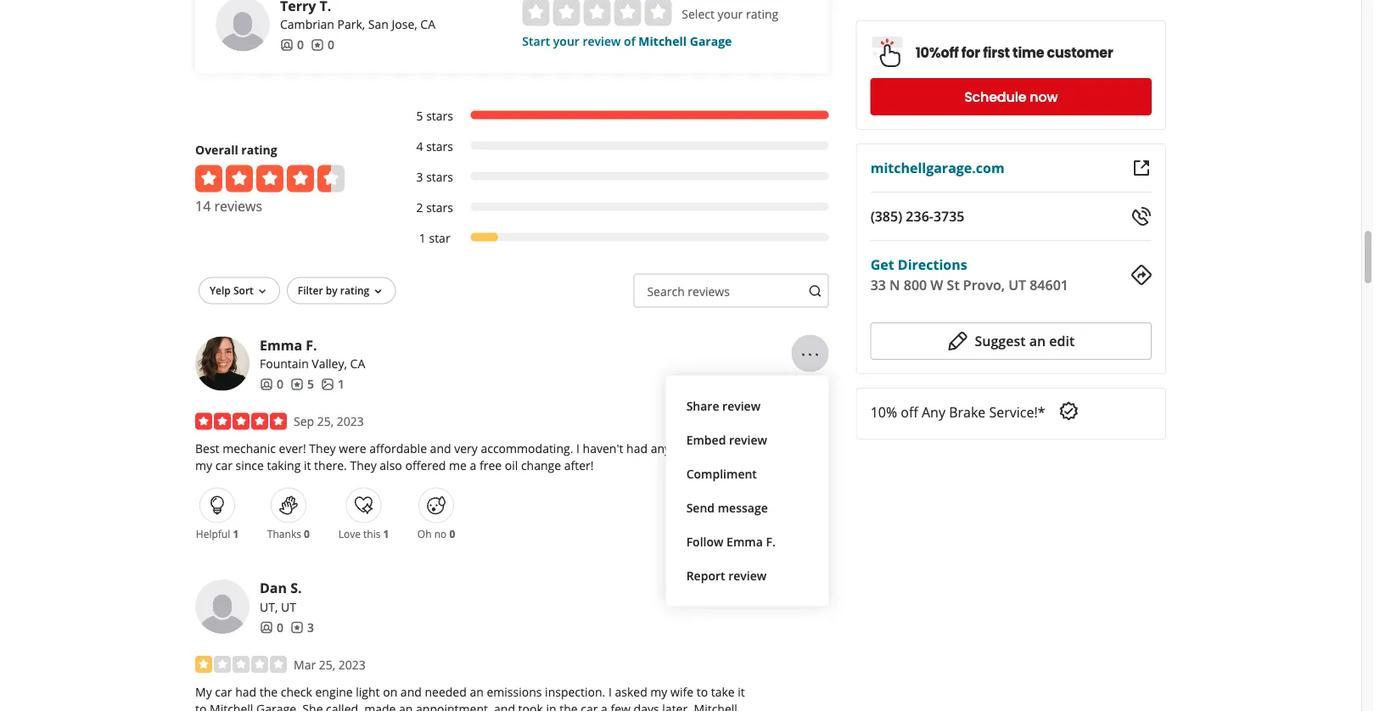 Task type: describe. For each thing, give the bounding box(es) containing it.
embed review
[[687, 433, 768, 449]]

there.
[[314, 458, 347, 474]]

reviews element containing 0
[[311, 37, 335, 54]]

24 directions v2 image
[[1132, 265, 1152, 285]]

share review button
[[680, 390, 816, 424]]

suggest
[[975, 332, 1026, 350]]

car inside the best mechanic ever! they were affordable and very accommodating. i haven't had any issues with my car since taking it there. they also offered me a free oil change after!
[[215, 458, 233, 474]]

edit
[[1050, 332, 1075, 350]]

1 inside photos element
[[338, 377, 345, 393]]

message
[[718, 501, 768, 517]]

brake
[[950, 403, 986, 422]]

customer
[[1048, 43, 1114, 62]]

4 stars
[[417, 139, 453, 155]]

reviews element for emma f.
[[290, 376, 314, 393]]

share review
[[687, 399, 761, 415]]

5 for 5 stars
[[417, 108, 423, 125]]

4
[[417, 139, 423, 155]]

send
[[687, 501, 715, 517]]

cambrian park, san jose, ca
[[280, 17, 436, 33]]

1 vertical spatial car
[[215, 685, 232, 701]]

overall rating
[[195, 142, 277, 159]]

84601
[[1030, 276, 1069, 294]]

1 horizontal spatial an
[[470, 685, 484, 701]]

accommodating.
[[481, 441, 574, 458]]

had inside the best mechanic ever! they were affordable and very accommodating. i haven't had any issues with my car since taking it there. they also offered me a free oil change after!
[[627, 441, 648, 458]]

w
[[931, 276, 944, 294]]

park,
[[338, 17, 365, 33]]

mar
[[294, 658, 316, 674]]

my
[[195, 685, 212, 701]]

your for select
[[718, 7, 743, 23]]

any
[[651, 441, 671, 458]]

a inside the my car had the check engine light on and needed an emissions inspection. i asked my wife to take it to mitchell garage. she called, made an appointment, and took in the car a few days later. mitchel
[[601, 702, 608, 712]]

stars for 5 stars
[[426, 108, 453, 125]]

0 vertical spatial 16 friends v2 image
[[280, 39, 294, 52]]

oil
[[505, 458, 518, 474]]

1 vertical spatial to
[[195, 702, 207, 712]]

follow
[[687, 535, 724, 551]]

filter reviews by 4 stars rating element
[[399, 139, 829, 156]]

select your rating
[[682, 7, 779, 23]]

garage.
[[256, 702, 300, 712]]

took
[[519, 702, 543, 712]]

search image
[[809, 285, 823, 299]]

were
[[339, 441, 366, 458]]

3 stars
[[417, 170, 453, 186]]

now
[[1030, 87, 1059, 107]]

she
[[303, 702, 323, 712]]

f. inside emma f. fountain valley, ca
[[306, 336, 317, 355]]

i inside the best mechanic ever! they were affordable and very accommodating. i haven't had any issues with my car since taking it there. they also offered me a free oil change after!
[[577, 441, 580, 458]]

3 for 3
[[307, 620, 314, 636]]

1 star
[[419, 231, 451, 247]]

check
[[281, 685, 312, 701]]

inspection.
[[545, 685, 606, 701]]

fountain
[[260, 356, 309, 373]]

0 down ut,
[[277, 620, 284, 636]]

review for share
[[723, 399, 761, 415]]

0 horizontal spatial and
[[401, 685, 422, 701]]

1 inside filter reviews by 1 star rating 'element'
[[419, 231, 426, 247]]

emma f. link
[[260, 336, 317, 355]]

2 vertical spatial an
[[399, 702, 413, 712]]

oh no 0
[[418, 528, 455, 542]]

1 star rating image
[[195, 657, 287, 674]]

2 stars
[[417, 200, 453, 216]]

16 review v2 image
[[311, 39, 324, 52]]

best mechanic ever! they were affordable and very accommodating. i haven't had any issues with my car since taking it there. they also offered me a free oil change after!
[[195, 441, 735, 474]]

share
[[687, 399, 720, 415]]

5 for 5
[[307, 377, 314, 393]]

oh
[[418, 528, 432, 542]]

10%
[[871, 403, 898, 422]]

menu containing share review
[[666, 376, 829, 607]]

later.
[[663, 702, 691, 712]]

stars for 4 stars
[[426, 139, 453, 155]]

f. inside follow emma f. button
[[766, 535, 776, 551]]

it for f.
[[304, 458, 311, 474]]

light
[[356, 685, 380, 701]]

sep
[[294, 414, 314, 430]]

16 review v2 image for s.
[[290, 622, 304, 635]]

menu image
[[801, 345, 821, 365]]

25, for dan s.
[[319, 658, 336, 674]]

search
[[647, 284, 685, 300]]

needed
[[425, 685, 467, 701]]

16 photos v2 image
[[321, 378, 335, 392]]

2 vertical spatial car
[[581, 702, 598, 712]]

(0 reactions) element for thanks 0
[[304, 528, 310, 542]]

san
[[368, 17, 389, 33]]

report
[[687, 569, 726, 585]]

2 horizontal spatial and
[[494, 702, 515, 712]]

me
[[449, 458, 467, 474]]

and inside the best mechanic ever! they were affordable and very accommodating. i haven't had any issues with my car since taking it there. they also offered me a free oil change after!
[[430, 441, 451, 458]]

emissions
[[487, 685, 542, 701]]

helpful 1
[[196, 528, 239, 542]]

best
[[195, 441, 220, 458]]

5 star rating image
[[195, 414, 287, 431]]

in
[[546, 702, 557, 712]]

it for s.
[[738, 685, 745, 701]]

thanks 0
[[267, 528, 310, 542]]

2
[[417, 200, 423, 216]]

since
[[236, 458, 264, 474]]

service!*
[[990, 403, 1046, 422]]

2023 for s.
[[339, 658, 366, 674]]

start
[[523, 34, 550, 50]]

review left of
[[583, 34, 621, 50]]

1 horizontal spatial to
[[697, 685, 708, 701]]

1 right the this
[[384, 528, 389, 542]]

0 right 16 review v2 icon in the top left of the page
[[328, 37, 335, 53]]

(0 reactions) element for oh no 0
[[450, 528, 455, 542]]

16 friends v2 image for emma
[[260, 378, 273, 392]]

suggest an edit
[[975, 332, 1075, 350]]

sort
[[234, 284, 254, 298]]

emma inside emma f. fountain valley, ca
[[260, 336, 302, 355]]

1 horizontal spatial they
[[350, 458, 377, 474]]

(1 reaction) element for love this 1
[[384, 528, 389, 542]]

filter
[[298, 284, 323, 298]]

thanks
[[267, 528, 301, 542]]

25, for emma f.
[[317, 414, 334, 430]]

dan s. ut, ut
[[260, 580, 302, 616]]

dan
[[260, 580, 287, 598]]

(1 reaction) element for helpful 1
[[233, 528, 239, 542]]

16 chevron down v2 image
[[255, 285, 269, 299]]

mitchellgarage.com
[[871, 159, 1005, 177]]

star
[[429, 231, 451, 247]]

24 phone v2 image
[[1132, 206, 1152, 227]]

yelp sort button
[[199, 278, 280, 305]]

photos element
[[321, 376, 345, 393]]

my for dan s.
[[651, 685, 668, 701]]

i inside the my car had the check engine light on and needed an emissions inspection. i asked my wife to take it to mitchell garage. she called, made an appointment, and took in the car a few days later. mitchel
[[609, 685, 612, 701]]

emma f. fountain valley, ca
[[260, 336, 365, 373]]

(385)
[[871, 207, 903, 225]]

select
[[682, 7, 715, 23]]

start your review of mitchell garage
[[523, 34, 732, 50]]

garage
[[690, 34, 732, 50]]



Task type: vqa. For each thing, say whether or not it's contained in the screenshot.
4 STAR RATING image associated with 4.0 (399 reviews)
no



Task type: locate. For each thing, give the bounding box(es) containing it.
my inside the my car had the check engine light on and needed an emissions inspection. i asked my wife to take it to mitchell garage. she called, made an appointment, and took in the car a few days later. mitchel
[[651, 685, 668, 701]]

to right wife
[[697, 685, 708, 701]]

stars right the 4
[[426, 139, 453, 155]]

5
[[417, 108, 423, 125], [307, 377, 314, 393]]

of
[[624, 34, 636, 50]]

rating up 4.5 star rating image
[[241, 142, 277, 159]]

5 up the 4
[[417, 108, 423, 125]]

this
[[364, 528, 381, 542]]

your right start
[[554, 34, 580, 50]]

n
[[890, 276, 901, 294]]

s.
[[291, 580, 302, 598]]

made
[[364, 702, 396, 712]]

2023 up light
[[339, 658, 366, 674]]

0 horizontal spatial ut
[[281, 600, 296, 616]]

your for start
[[554, 34, 580, 50]]

stars
[[426, 108, 453, 125], [426, 139, 453, 155], [426, 170, 453, 186], [426, 200, 453, 216]]

review down follow emma f. button
[[729, 569, 767, 585]]

1 vertical spatial had
[[235, 685, 257, 701]]

1 vertical spatial ca
[[350, 356, 365, 373]]

2 vertical spatial and
[[494, 702, 515, 712]]

0 right thanks
[[304, 528, 310, 542]]

0 horizontal spatial the
[[260, 685, 278, 701]]

f. up valley,
[[306, 336, 317, 355]]

1 horizontal spatial a
[[601, 702, 608, 712]]

ca for f.
[[350, 356, 365, 373]]

0 vertical spatial f.
[[306, 336, 317, 355]]

yelp
[[210, 284, 231, 298]]

rating for select your rating
[[746, 7, 779, 23]]

0 horizontal spatial it
[[304, 458, 311, 474]]

0 horizontal spatial they
[[309, 441, 336, 458]]

it down 'ever!'
[[304, 458, 311, 474]]

a left few
[[601, 702, 608, 712]]

follow emma f. button
[[680, 526, 816, 560]]

0 horizontal spatial rating
[[241, 142, 277, 159]]

16 friends v2 image for dan
[[260, 622, 273, 635]]

1 vertical spatial ut
[[281, 600, 296, 616]]

0 horizontal spatial to
[[195, 702, 207, 712]]

1 vertical spatial 16 friends v2 image
[[260, 378, 273, 392]]

emma down message
[[727, 535, 763, 551]]

1 horizontal spatial rating
[[340, 284, 370, 298]]

ca for park,
[[421, 17, 436, 33]]

1 vertical spatial an
[[470, 685, 484, 701]]

1
[[419, 231, 426, 247], [338, 377, 345, 393], [233, 528, 239, 542], [384, 528, 389, 542]]

stars right 2
[[426, 200, 453, 216]]

1 horizontal spatial my
[[651, 685, 668, 701]]

1 horizontal spatial mitchell
[[639, 34, 687, 50]]

1 vertical spatial your
[[554, 34, 580, 50]]

any
[[922, 403, 946, 422]]

reviews element down "dan s. ut, ut" on the bottom of the page
[[290, 620, 314, 637]]

0 vertical spatial reviews element
[[311, 37, 335, 54]]

0 horizontal spatial i
[[577, 441, 580, 458]]

0 vertical spatial they
[[309, 441, 336, 458]]

14
[[195, 197, 211, 215]]

3 stars from the top
[[426, 170, 453, 186]]

f. down send message button
[[766, 535, 776, 551]]

1 horizontal spatial ut
[[1009, 276, 1027, 294]]

0 vertical spatial a
[[470, 458, 477, 474]]

0 horizontal spatial ca
[[350, 356, 365, 373]]

change
[[521, 458, 561, 474]]

an left edit
[[1030, 332, 1046, 350]]

1 stars from the top
[[426, 108, 453, 125]]

0 horizontal spatial a
[[470, 458, 477, 474]]

stars up 2 stars
[[426, 170, 453, 186]]

by
[[326, 284, 338, 298]]

1 horizontal spatial your
[[718, 7, 743, 23]]

ut,
[[260, 600, 278, 616]]

photo of emma f. image
[[195, 337, 250, 392]]

25, right "sep"
[[317, 414, 334, 430]]

1 right 16 photos v2
[[338, 377, 345, 393]]

0 vertical spatial an
[[1030, 332, 1046, 350]]

1 vertical spatial 3
[[307, 620, 314, 636]]

0 horizontal spatial had
[[235, 685, 257, 701]]

ut inside "dan s. ut, ut"
[[281, 600, 296, 616]]

2 vertical spatial 16 friends v2 image
[[260, 622, 273, 635]]

1 horizontal spatial and
[[430, 441, 451, 458]]

0 horizontal spatial 3
[[307, 620, 314, 636]]

get directions 33 n 800 w st provo, ut 84601
[[871, 256, 1069, 294]]

reviews element left 16 photos v2
[[290, 376, 314, 393]]

1 vertical spatial and
[[401, 685, 422, 701]]

ca right 'jose,'
[[421, 17, 436, 33]]

they up there. at bottom left
[[309, 441, 336, 458]]

had inside the my car had the check engine light on and needed an emissions inspection. i asked my wife to take it to mitchell garage. she called, made an appointment, and took in the car a few days later. mitchel
[[235, 685, 257, 701]]

0 vertical spatial 16 review v2 image
[[290, 378, 304, 392]]

schedule now button
[[871, 78, 1152, 115]]

first
[[984, 43, 1011, 62]]

rating inside filter by rating dropdown button
[[340, 284, 370, 298]]

(1 reaction) element right the this
[[384, 528, 389, 542]]

4 stars from the top
[[426, 200, 453, 216]]

it inside the my car had the check engine light on and needed an emissions inspection. i asked my wife to take it to mitchell garage. she called, made an appointment, and took in the car a few days later. mitchel
[[738, 685, 745, 701]]

filter reviews by 5 stars rating element
[[399, 108, 829, 125]]

4.5 star rating image
[[195, 166, 345, 193]]

5 left 16 photos v2
[[307, 377, 314, 393]]

reviews element containing 5
[[290, 376, 314, 393]]

1 right helpful
[[233, 528, 239, 542]]

1 horizontal spatial the
[[560, 702, 578, 712]]

car down best
[[215, 458, 233, 474]]

0 vertical spatial friends element
[[280, 37, 304, 54]]

filter reviews by 2 stars rating element
[[399, 200, 829, 217]]

friends element down fountain on the left bottom of the page
[[260, 376, 284, 393]]

an right made
[[399, 702, 413, 712]]

1 vertical spatial 25,
[[319, 658, 336, 674]]

0 horizontal spatial mitchell
[[210, 702, 253, 712]]

stars for 3 stars
[[426, 170, 453, 186]]

reviews for search reviews
[[688, 284, 730, 300]]

dan s. link
[[260, 580, 302, 598]]

your right select
[[718, 7, 743, 23]]

0 vertical spatial had
[[627, 441, 648, 458]]

a
[[470, 458, 477, 474], [601, 702, 608, 712]]

emma up fountain on the left bottom of the page
[[260, 336, 302, 355]]

(no rating) image
[[523, 0, 672, 27]]

1 vertical spatial a
[[601, 702, 608, 712]]

cambrian
[[280, 17, 334, 33]]

1 horizontal spatial i
[[609, 685, 612, 701]]

had left any
[[627, 441, 648, 458]]

photo of terry t. image
[[216, 0, 270, 52]]

f.
[[306, 336, 317, 355], [766, 535, 776, 551]]

1 horizontal spatial (0 reactions) element
[[450, 528, 455, 542]]

1 vertical spatial friends element
[[260, 376, 284, 393]]

my for emma f.
[[195, 458, 212, 474]]

reviews element
[[311, 37, 335, 54], [290, 376, 314, 393], [290, 620, 314, 637]]

stars for 2 stars
[[426, 200, 453, 216]]

to down my
[[195, 702, 207, 712]]

5 stars
[[417, 108, 453, 125]]

0 horizontal spatial an
[[399, 702, 413, 712]]

16 review v2 image for f.
[[290, 378, 304, 392]]

reviews right 14
[[214, 197, 262, 215]]

1 vertical spatial 16 review v2 image
[[290, 622, 304, 635]]

review inside embed review button
[[730, 433, 768, 449]]

reviews element down "cambrian"
[[311, 37, 335, 54]]

1 horizontal spatial f.
[[766, 535, 776, 551]]

2 vertical spatial reviews element
[[290, 620, 314, 637]]

1 horizontal spatial it
[[738, 685, 745, 701]]

1 horizontal spatial (1 reaction) element
[[384, 528, 389, 542]]

24 check in v2 image
[[1059, 401, 1080, 422]]

16 review v2 image down fountain on the left bottom of the page
[[290, 378, 304, 392]]

schedule now
[[965, 87, 1059, 107]]

mitchell down my
[[210, 702, 253, 712]]

offered
[[405, 458, 446, 474]]

0 vertical spatial the
[[260, 685, 278, 701]]

3
[[417, 170, 423, 186], [307, 620, 314, 636]]

5 inside reviews element
[[307, 377, 314, 393]]

my
[[195, 458, 212, 474], [651, 685, 668, 701]]

24 pencil v2 image
[[948, 331, 969, 352]]

2023
[[337, 414, 364, 430], [339, 658, 366, 674]]

car right my
[[215, 685, 232, 701]]

1 vertical spatial they
[[350, 458, 377, 474]]

None radio
[[523, 0, 550, 27], [584, 0, 611, 27], [614, 0, 641, 27], [645, 0, 672, 27], [523, 0, 550, 27], [584, 0, 611, 27], [614, 0, 641, 27], [645, 0, 672, 27]]

issues
[[674, 441, 708, 458]]

16 friends v2 image
[[280, 39, 294, 52], [260, 378, 273, 392], [260, 622, 273, 635]]

1 horizontal spatial ca
[[421, 17, 436, 33]]

1 vertical spatial reviews element
[[290, 376, 314, 393]]

(0 reactions) element
[[304, 528, 310, 542], [450, 528, 455, 542]]

review inside report review button
[[729, 569, 767, 585]]

1 horizontal spatial emma
[[727, 535, 763, 551]]

1 vertical spatial f.
[[766, 535, 776, 551]]

0 vertical spatial to
[[697, 685, 708, 701]]

reviews right search on the left top of page
[[688, 284, 730, 300]]

1 vertical spatial the
[[560, 702, 578, 712]]

33
[[871, 276, 887, 294]]

1 vertical spatial my
[[651, 685, 668, 701]]

a right me
[[470, 458, 477, 474]]

it inside the best mechanic ever! they were affordable and very accommodating. i haven't had any issues with my car since taking it there. they also offered me a free oil change after!
[[304, 458, 311, 474]]

1 (0 reactions) element from the left
[[304, 528, 310, 542]]

0 vertical spatial car
[[215, 458, 233, 474]]

after!
[[565, 458, 594, 474]]

25, right mar
[[319, 658, 336, 674]]

5 inside filter reviews by 5 stars rating element
[[417, 108, 423, 125]]

an up appointment,
[[470, 685, 484, 701]]

friends element for emma
[[260, 376, 284, 393]]

2 (1 reaction) element from the left
[[384, 528, 389, 542]]

menu image
[[801, 588, 821, 609]]

review down share review button at the bottom of the page
[[730, 433, 768, 449]]

1 16 review v2 image from the top
[[290, 378, 304, 392]]

reviews for 14 reviews
[[214, 197, 262, 215]]

800
[[904, 276, 928, 294]]

friends element down "cambrian"
[[280, 37, 304, 54]]

16 review v2 image
[[290, 378, 304, 392], [290, 622, 304, 635]]

0 horizontal spatial reviews
[[214, 197, 262, 215]]

1 left star
[[419, 231, 426, 247]]

called,
[[326, 702, 361, 712]]

3735
[[934, 207, 965, 225]]

mitchell right of
[[639, 34, 687, 50]]

and down emissions
[[494, 702, 515, 712]]

24 external link v2 image
[[1132, 158, 1152, 178]]

the up garage.
[[260, 685, 278, 701]]

it right take
[[738, 685, 745, 701]]

get directions link
[[871, 256, 968, 274]]

friends element down ut,
[[260, 620, 284, 637]]

st
[[947, 276, 960, 294]]

emma inside button
[[727, 535, 763, 551]]

(0 reactions) element right thanks
[[304, 528, 310, 542]]

ca right valley,
[[350, 356, 365, 373]]

rating
[[746, 7, 779, 23], [241, 142, 277, 159], [340, 284, 370, 298]]

1 horizontal spatial reviews
[[688, 284, 730, 300]]

valley,
[[312, 356, 347, 373]]

ut
[[1009, 276, 1027, 294], [281, 600, 296, 616]]

friends element for dan
[[260, 620, 284, 637]]

(385) 236-3735
[[871, 207, 965, 225]]

review for report
[[729, 569, 767, 585]]

2 vertical spatial rating
[[340, 284, 370, 298]]

had
[[627, 441, 648, 458], [235, 685, 257, 701]]

the down "inspection."
[[560, 702, 578, 712]]

and right the on
[[401, 685, 422, 701]]

0 down fountain on the left bottom of the page
[[277, 377, 284, 393]]

rating right select
[[746, 7, 779, 23]]

16 friends v2 image down "cambrian"
[[280, 39, 294, 52]]

filter by rating
[[298, 284, 370, 298]]

0 vertical spatial emma
[[260, 336, 302, 355]]

they
[[309, 441, 336, 458], [350, 458, 377, 474]]

2 16 review v2 image from the top
[[290, 622, 304, 635]]

0 left 16 review v2 icon in the top left of the page
[[297, 37, 304, 53]]

ut right ut,
[[281, 600, 296, 616]]

my inside the best mechanic ever! they were affordable and very accommodating. i haven't had any issues with my car since taking it there. they also offered me a free oil change after!
[[195, 458, 212, 474]]

love
[[339, 528, 361, 542]]

i up after!
[[577, 441, 580, 458]]

3 down the 4
[[417, 170, 423, 186]]

ut inside get directions 33 n 800 w st provo, ut 84601
[[1009, 276, 1027, 294]]

helpful
[[196, 528, 230, 542]]

rating element
[[523, 0, 672, 27]]

0 vertical spatial your
[[718, 7, 743, 23]]

2023 up were
[[337, 414, 364, 430]]

0 horizontal spatial emma
[[260, 336, 302, 355]]

jose,
[[392, 17, 418, 33]]

0 horizontal spatial my
[[195, 458, 212, 474]]

0
[[297, 37, 304, 53], [328, 37, 335, 53], [277, 377, 284, 393], [304, 528, 310, 542], [450, 528, 455, 542], [277, 620, 284, 636]]

10% off any brake service!*
[[871, 403, 1046, 422]]

taking
[[267, 458, 301, 474]]

a inside the best mechanic ever! they were affordable and very accommodating. i haven't had any issues with my car since taking it there. they also offered me a free oil change after!
[[470, 458, 477, 474]]

menu
[[666, 376, 829, 607]]

0 horizontal spatial (1 reaction) element
[[233, 528, 239, 542]]

rating for filter by rating
[[340, 284, 370, 298]]

they down were
[[350, 458, 377, 474]]

review inside share review button
[[723, 399, 761, 415]]

wife
[[671, 685, 694, 701]]

car down "inspection."
[[581, 702, 598, 712]]

and up offered
[[430, 441, 451, 458]]

stars up 4 stars
[[426, 108, 453, 125]]

love this 1
[[339, 528, 389, 542]]

0 vertical spatial it
[[304, 458, 311, 474]]

25,
[[317, 414, 334, 430], [319, 658, 336, 674]]

1 horizontal spatial 3
[[417, 170, 423, 186]]

0 right no
[[450, 528, 455, 542]]

(1 reaction) element right helpful
[[233, 528, 239, 542]]

0 vertical spatial reviews
[[214, 197, 262, 215]]

my down best
[[195, 458, 212, 474]]

mitchell inside the my car had the check engine light on and needed an emissions inspection. i asked my wife to take it to mitchell garage. she called, made an appointment, and took in the car a few days later. mitchel
[[210, 702, 253, 712]]

2 stars from the top
[[426, 139, 453, 155]]

filter reviews by 1 star rating element
[[399, 230, 829, 247]]

2 horizontal spatial rating
[[746, 7, 779, 23]]

report review button
[[680, 560, 816, 594]]

0 horizontal spatial f.
[[306, 336, 317, 355]]

None radio
[[553, 0, 580, 27]]

photo of dan s. image
[[195, 581, 250, 635]]

14 reviews
[[195, 197, 262, 215]]

0 vertical spatial ut
[[1009, 276, 1027, 294]]

2 vertical spatial friends element
[[260, 620, 284, 637]]

0 horizontal spatial your
[[554, 34, 580, 50]]

1 vertical spatial i
[[609, 685, 612, 701]]

1 vertical spatial 2023
[[339, 658, 366, 674]]

directions
[[898, 256, 968, 274]]

also
[[380, 458, 402, 474]]

1 vertical spatial rating
[[241, 142, 277, 159]]

review up embed review button
[[723, 399, 761, 415]]

compliment button
[[680, 458, 816, 492]]

1 vertical spatial 5
[[307, 377, 314, 393]]

0 horizontal spatial 5
[[307, 377, 314, 393]]

friends element
[[280, 37, 304, 54], [260, 376, 284, 393], [260, 620, 284, 637]]

embed review button
[[680, 424, 816, 458]]

review
[[583, 34, 621, 50], [723, 399, 761, 415], [730, 433, 768, 449], [729, 569, 767, 585]]

had down 1 star rating image
[[235, 685, 257, 701]]

off
[[901, 403, 919, 422]]

the
[[260, 685, 278, 701], [560, 702, 578, 712]]

1 (1 reaction) element from the left
[[233, 528, 239, 542]]

ca inside emma f. fountain valley, ca
[[350, 356, 365, 373]]

get
[[871, 256, 895, 274]]

0 vertical spatial mitchell
[[639, 34, 687, 50]]

0 vertical spatial my
[[195, 458, 212, 474]]

filter reviews by 3 stars rating element
[[399, 169, 829, 186]]

rating left 16 chevron down v2 image
[[340, 284, 370, 298]]

2 (0 reactions) element from the left
[[450, 528, 455, 542]]

reviews
[[214, 197, 262, 215], [688, 284, 730, 300]]

16 friends v2 image down ut,
[[260, 622, 273, 635]]

16 review v2 image down "dan s. ut, ut" on the bottom of the page
[[290, 622, 304, 635]]

2 horizontal spatial an
[[1030, 332, 1046, 350]]

1 horizontal spatial 5
[[417, 108, 423, 125]]

  text field
[[634, 274, 829, 308]]

reviews element containing 3
[[290, 620, 314, 637]]

(0 reactions) element right no
[[450, 528, 455, 542]]

0 horizontal spatial (0 reactions) element
[[304, 528, 310, 542]]

0 vertical spatial i
[[577, 441, 580, 458]]

my up days
[[651, 685, 668, 701]]

(1 reaction) element
[[233, 528, 239, 542], [384, 528, 389, 542]]

take
[[711, 685, 735, 701]]

2023 for f.
[[337, 414, 364, 430]]

affordable
[[370, 441, 427, 458]]

i up few
[[609, 685, 612, 701]]

3 up mar
[[307, 620, 314, 636]]

review for embed
[[730, 433, 768, 449]]

few
[[611, 702, 631, 712]]

suggest an edit button
[[871, 323, 1152, 360]]

0 vertical spatial 25,
[[317, 414, 334, 430]]

an inside suggest an edit button
[[1030, 332, 1046, 350]]

on
[[383, 685, 398, 701]]

10%off for first time customer
[[916, 43, 1114, 62]]

1 vertical spatial emma
[[727, 535, 763, 551]]

haven't
[[583, 441, 624, 458]]

3 for 3 stars
[[417, 170, 423, 186]]

0 vertical spatial ca
[[421, 17, 436, 33]]

16 chevron down v2 image
[[371, 285, 385, 299]]

reviews element for dan s.
[[290, 620, 314, 637]]

16 friends v2 image down fountain on the left bottom of the page
[[260, 378, 273, 392]]

follow emma f.
[[687, 535, 776, 551]]

10%off
[[916, 43, 959, 62]]

1 vertical spatial reviews
[[688, 284, 730, 300]]

ut left 84601
[[1009, 276, 1027, 294]]



